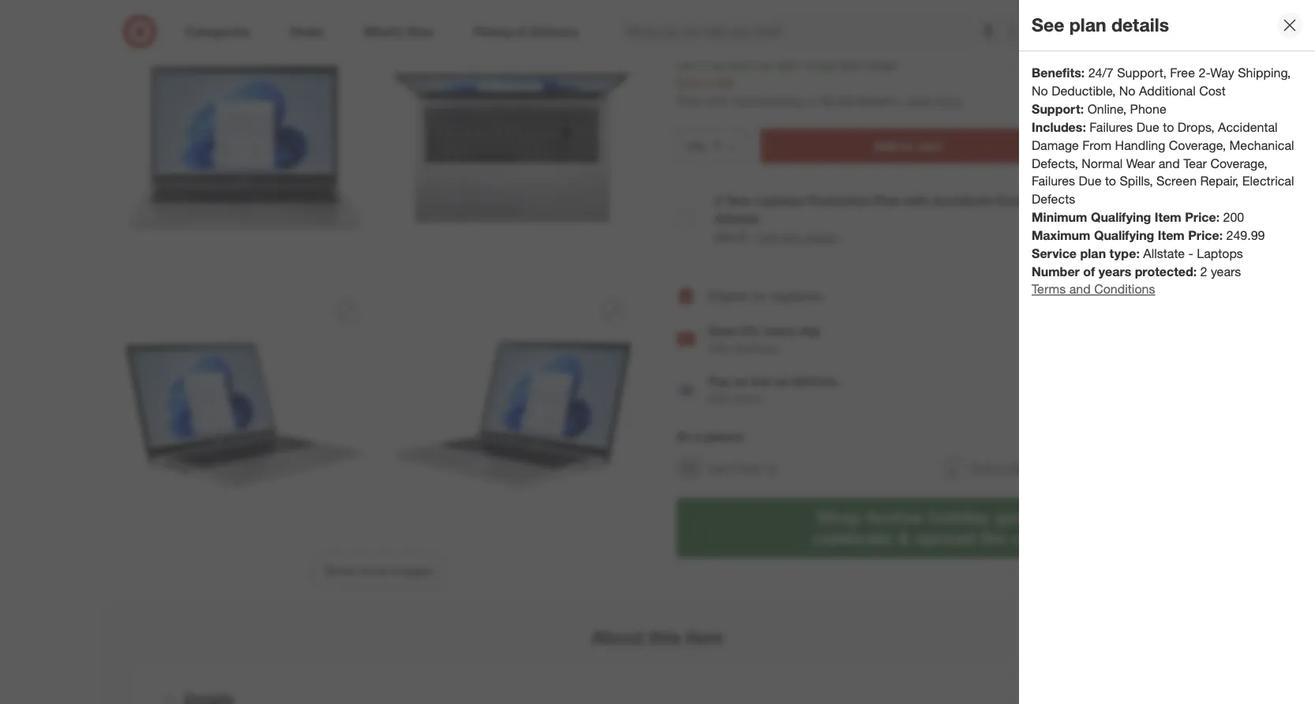 Task type: describe. For each thing, give the bounding box(es) containing it.
$69.00
[[715, 230, 748, 244]]

about this item
[[592, 626, 723, 648]]

support:
[[1032, 101, 1084, 117]]

2 inside get it as soon as 6pm today with shipt only 2 left free with membership or $9.99/delivery learn more
[[706, 75, 713, 90]]

support: online, phone
[[1032, 101, 1167, 117]]

acer 15.6&#34; aspire 3 laptop - intel core i3 - 8gb ram - 256gb ssd storage - windows 11 in s mode - silver (a315-58-350l), 3 of 7 image
[[385, 20, 639, 274]]

249.99
[[1227, 228, 1265, 243]]

eligible for registries
[[708, 288, 823, 304]]

add to cart button
[[761, 129, 1056, 164]]

see inside 2 year laptops protection plan with accidents coverage ($200-$249.99) - allstate $69.00 · see plan details
[[758, 230, 777, 244]]

failures due to drops, accidental damage from handling coverage, mechanical defects, normal wear and tear coverage, failures due to spills, screen repair, electrical defects
[[1032, 119, 1295, 207]]

6pm
[[776, 57, 801, 72]]

search button
[[1000, 14, 1038, 52]]

day
[[714, 15, 738, 30]]

repair,
[[1201, 173, 1239, 189]]

terms and conditions
[[1032, 282, 1156, 297]]

as right "it" in the top of the page
[[711, 57, 724, 72]]

show more images button
[[314, 554, 443, 588]]

learn more button
[[904, 92, 962, 110]]

0 vertical spatial qualifying
[[1091, 210, 1152, 225]]

year
[[725, 193, 752, 209]]

as up 'affirm'
[[734, 374, 748, 389]]

minimum
[[1032, 210, 1088, 225]]

terms
[[1032, 282, 1066, 297]]

$9.99/delivery
[[822, 93, 901, 108]]

additional
[[1140, 83, 1196, 99]]

same day delivery
[[677, 15, 790, 30]]

with inside pay as low as $24/mo. with affirm
[[708, 392, 730, 406]]

as right low
[[776, 374, 790, 389]]

see plan details button
[[758, 230, 837, 245]]

redcard
[[733, 341, 778, 355]]

wear
[[1127, 155, 1156, 171]]

accidents
[[933, 193, 993, 209]]

this
[[649, 626, 681, 648]]

left
[[717, 75, 734, 90]]

plan inside 2 year laptops protection plan with accidents coverage ($200-$249.99) - allstate $69.00 · see plan details
[[780, 230, 801, 244]]

1 vertical spatial qualifying
[[1094, 228, 1155, 243]]

glance
[[704, 429, 744, 444]]

0 horizontal spatial with
[[705, 93, 729, 108]]

addison
[[760, 33, 809, 48]]

from addison
[[730, 33, 809, 48]]

0 vertical spatial with
[[840, 57, 863, 72]]

details inside 2 year laptops protection plan with accidents coverage ($200-$249.99) - allstate $69.00 · see plan details
[[805, 230, 837, 244]]

cost
[[1200, 83, 1226, 99]]

24/7 support, free 2-way shipping, no deductible, no additional cost
[[1032, 65, 1291, 99]]

maximum
[[1032, 228, 1091, 243]]

2 inside 2 year laptops protection plan with accidents coverage ($200-$249.99) - allstate $69.00 · see plan details
[[715, 193, 722, 209]]

see plan details dialog
[[1019, 0, 1316, 704]]

free inside get it as soon as 6pm today with shipt only 2 left free with membership or $9.99/delivery learn more
[[677, 93, 702, 108]]

laptops inside 2 year laptops protection plan with accidents coverage ($200-$249.99) - allstate $69.00 · see plan details
[[755, 193, 804, 209]]

online,
[[1088, 101, 1127, 117]]

every
[[763, 323, 796, 339]]

0 vertical spatial item
[[1155, 210, 1182, 225]]

5%
[[741, 323, 760, 339]]

allstate inside "minimum qualifying item price: 200 maximum qualifying item price: 249.99 service plan type: allstate - laptops number of years protected: 2 years"
[[1144, 246, 1185, 261]]

benefits:
[[1032, 65, 1085, 81]]

pay
[[708, 374, 730, 389]]

defects,
[[1032, 155, 1079, 171]]

or
[[807, 93, 818, 108]]

to down normal
[[1105, 173, 1117, 189]]

add for add item
[[1152, 290, 1170, 302]]

defects
[[1032, 191, 1076, 207]]

1 vertical spatial coverage,
[[1211, 155, 1268, 171]]

add for add to cart
[[874, 138, 898, 154]]

1 vertical spatial due
[[1079, 173, 1102, 189]]

conditions
[[1095, 282, 1156, 297]]

with inside 2 year laptops protection plan with accidents coverage ($200-$249.99) - allstate $69.00 · see plan details
[[904, 193, 929, 209]]

service
[[1032, 246, 1077, 261]]

screen
[[1157, 173, 1197, 189]]

0 vertical spatial failures
[[1090, 119, 1133, 135]]

soon
[[728, 57, 756, 72]]

eligible
[[708, 288, 749, 304]]

- inside "minimum qualifying item price: 200 maximum qualifying item price: 249.99 service plan type: allstate - laptops number of years protected: 2 years"
[[1189, 246, 1194, 261]]

see plan details
[[1032, 14, 1170, 36]]

deductible,
[[1052, 83, 1116, 99]]

protected:
[[1135, 264, 1197, 279]]

0 vertical spatial plan
[[1070, 14, 1107, 36]]

type:
[[1110, 246, 1140, 261]]

intel® core™ i3
[[708, 461, 777, 475]]

2 year laptops protection plan with accidents coverage ($200-$249.99) - allstate $69.00 · see plan details
[[715, 193, 1151, 245]]

to inside button
[[902, 138, 914, 154]]

1 vertical spatial item
[[1158, 228, 1185, 243]]

1 no from the left
[[1032, 83, 1048, 99]]

plan inside "minimum qualifying item price: 200 maximum qualifying item price: 249.99 service plan type: allstate - laptops number of years protected: 2 years"
[[1081, 246, 1106, 261]]

more inside get it as soon as 6pm today with shipt only 2 left free with membership or $9.99/delivery learn more
[[936, 94, 962, 108]]

coverage
[[996, 193, 1054, 209]]

$24/mo.
[[793, 374, 840, 389]]

terms and conditions link
[[1032, 282, 1156, 297]]

image gallery element
[[118, 0, 639, 588]]

2 no from the left
[[1120, 83, 1136, 99]]

same
[[677, 15, 711, 30]]

0 horizontal spatial and
[[1070, 282, 1091, 297]]

allstate inside 2 year laptops protection plan with accidents coverage ($200-$249.99) - allstate $69.00 · see plan details
[[715, 211, 760, 227]]

accidental
[[1219, 119, 1278, 135]]

get it as soon as 6pm today with shipt only 2 left free with membership or $9.99/delivery learn more
[[677, 57, 962, 108]]

at
[[677, 429, 690, 444]]

for
[[752, 288, 768, 304]]

24/7
[[1089, 65, 1114, 81]]



Task type: vqa. For each thing, say whether or not it's contained in the screenshot.
'With'
yes



Task type: locate. For each thing, give the bounding box(es) containing it.
allstate up protected:
[[1144, 246, 1185, 261]]

1 vertical spatial add
[[1152, 290, 1170, 302]]

0 horizontal spatial laptops
[[755, 193, 804, 209]]

see up benefits:
[[1032, 14, 1065, 36]]

to down phone
[[1163, 119, 1175, 135]]

with
[[708, 341, 730, 355], [708, 392, 730, 406]]

laptops inside "minimum qualifying item price: 200 maximum qualifying item price: 249.99 service plan type: allstate - laptops number of years protected: 2 years"
[[1197, 246, 1244, 261]]

get
[[677, 57, 697, 72]]

details down 'protection'
[[805, 230, 837, 244]]

1 vertical spatial -
[[1189, 246, 1194, 261]]

see inside see plan details dialog
[[1032, 14, 1065, 36]]

registries
[[771, 288, 823, 304]]

75001
[[691, 33, 727, 48]]

1 horizontal spatial due
[[1137, 119, 1160, 135]]

0 horizontal spatial due
[[1079, 173, 1102, 189]]

microphone
[[1011, 461, 1070, 475]]

to down the "same"
[[677, 33, 688, 48]]

0 horizontal spatial details
[[805, 230, 837, 244]]

plan up of
[[1081, 246, 1106, 261]]

0 horizontal spatial allstate
[[715, 211, 760, 227]]

0 vertical spatial -
[[1146, 193, 1151, 209]]

intel® core™ i3 button
[[677, 451, 777, 486]]

0 vertical spatial with
[[708, 341, 730, 355]]

2 vertical spatial with
[[904, 193, 929, 209]]

from
[[730, 33, 756, 48]]

day
[[800, 323, 821, 339]]

0 horizontal spatial 2
[[706, 75, 713, 90]]

200
[[1224, 210, 1245, 225]]

as
[[711, 57, 724, 72], [759, 57, 772, 72], [734, 374, 748, 389], [776, 374, 790, 389]]

plan
[[874, 193, 900, 209]]

1 horizontal spatial with
[[840, 57, 863, 72]]

0 horizontal spatial years
[[1099, 264, 1132, 279]]

1 years from the left
[[1099, 264, 1132, 279]]

1 horizontal spatial more
[[936, 94, 962, 108]]

1 vertical spatial with
[[708, 392, 730, 406]]

2 inside "minimum qualifying item price: 200 maximum qualifying item price: 249.99 service plan type: allstate - laptops number of years protected: 2 years"
[[1201, 264, 1208, 279]]

acer 15.6&#34; aspire 3 laptop - intel core i3 - 8gb ram - 256gb ssd storage - windows 11 in s mode - silver (a315-58-350l), 5 of 7 image
[[385, 287, 639, 541]]

with down pay
[[708, 392, 730, 406]]

shipt
[[867, 57, 896, 72]]

no up support:
[[1032, 83, 1048, 99]]

details inside dialog
[[1112, 14, 1170, 36]]

in
[[999, 461, 1008, 475]]

0 horizontal spatial free
[[677, 93, 702, 108]]

None checkbox
[[677, 212, 693, 228]]

due down phone
[[1137, 119, 1160, 135]]

1 horizontal spatial laptops
[[1197, 246, 1244, 261]]

1 horizontal spatial and
[[1159, 155, 1180, 171]]

and up screen
[[1159, 155, 1180, 171]]

laptops down 249.99
[[1197, 246, 1244, 261]]

0 horizontal spatial add
[[874, 138, 898, 154]]

drops,
[[1178, 119, 1215, 135]]

0 horizontal spatial item
[[686, 626, 723, 648]]

2 vertical spatial 2
[[1201, 264, 1208, 279]]

phone
[[1130, 101, 1167, 117]]

with down left
[[705, 93, 729, 108]]

free
[[1171, 65, 1196, 81], [677, 93, 702, 108]]

0 vertical spatial due
[[1137, 119, 1160, 135]]

years down type: on the top of the page
[[1099, 264, 1132, 279]]

years down 249.99
[[1211, 264, 1242, 279]]

coverage,
[[1169, 137, 1226, 153], [1211, 155, 1268, 171]]

qualifying down the $249.99)
[[1091, 210, 1152, 225]]

with right 'plan'
[[904, 193, 929, 209]]

1 horizontal spatial no
[[1120, 83, 1136, 99]]

0 vertical spatial see
[[1032, 14, 1065, 36]]

about
[[592, 626, 644, 648]]

1 vertical spatial see
[[758, 230, 777, 244]]

0 horizontal spatial -
[[1146, 193, 1151, 209]]

0 vertical spatial free
[[1171, 65, 1196, 81]]

1 vertical spatial free
[[677, 93, 702, 108]]

0 vertical spatial price:
[[1185, 210, 1220, 225]]

2 right protected:
[[1201, 264, 1208, 279]]

due down normal
[[1079, 173, 1102, 189]]

due
[[1137, 119, 1160, 135], [1079, 173, 1102, 189]]

1 vertical spatial item
[[686, 626, 723, 648]]

2
[[706, 75, 713, 90], [715, 193, 722, 209], [1201, 264, 1208, 279]]

- inside 2 year laptops protection plan with accidents coverage ($200-$249.99) - allstate $69.00 · see plan details
[[1146, 193, 1151, 209]]

with
[[840, 57, 863, 72], [705, 93, 729, 108], [904, 193, 929, 209]]

1 horizontal spatial -
[[1189, 246, 1194, 261]]

cart
[[917, 138, 942, 154]]

allstate down year
[[715, 211, 760, 227]]

item right this
[[686, 626, 723, 648]]

core™
[[735, 461, 765, 475]]

more inside button
[[359, 563, 388, 578]]

0 horizontal spatial see
[[758, 230, 777, 244]]

1 vertical spatial and
[[1070, 282, 1091, 297]]

1 horizontal spatial free
[[1171, 65, 1196, 81]]

free down only
[[677, 93, 702, 108]]

add inside 'add item' button
[[1152, 290, 1170, 302]]

1 horizontal spatial 2
[[715, 193, 722, 209]]

$249.99)
[[1094, 193, 1142, 209]]

1 horizontal spatial allstate
[[1144, 246, 1185, 261]]

coverage, down "drops,"
[[1169, 137, 1226, 153]]

price: left 249.99
[[1189, 228, 1223, 243]]

see
[[1032, 14, 1065, 36], [758, 230, 777, 244]]

1 with from the top
[[708, 341, 730, 355]]

price: left the 200
[[1185, 210, 1220, 225]]

0 vertical spatial details
[[1112, 14, 1170, 36]]

no down support,
[[1120, 83, 1136, 99]]

intel®
[[708, 461, 732, 475]]

number
[[1032, 264, 1080, 279]]

1 vertical spatial details
[[805, 230, 837, 244]]

1 vertical spatial more
[[359, 563, 388, 578]]

1 vertical spatial allstate
[[1144, 246, 1185, 261]]

of
[[1084, 264, 1096, 279]]

protection
[[808, 193, 870, 209]]

0 vertical spatial and
[[1159, 155, 1180, 171]]

0 vertical spatial more
[[936, 94, 962, 108]]

0 horizontal spatial failures
[[1032, 173, 1076, 189]]

2 horizontal spatial 2
[[1201, 264, 1208, 279]]

·
[[751, 229, 754, 245]]

add left cart
[[874, 138, 898, 154]]

item down protected:
[[1172, 290, 1191, 302]]

add to cart
[[874, 138, 942, 154]]

show more images
[[324, 563, 433, 578]]

includes:
[[1032, 119, 1086, 135]]

learn
[[905, 94, 933, 108]]

and
[[1159, 155, 1180, 171], [1070, 282, 1091, 297]]

2 vertical spatial plan
[[1081, 246, 1106, 261]]

0 vertical spatial add
[[874, 138, 898, 154]]

qualifying
[[1091, 210, 1152, 225], [1094, 228, 1155, 243]]

- up protected:
[[1189, 246, 1194, 261]]

- down spills,
[[1146, 193, 1151, 209]]

acer 15.6&#34; aspire 3 laptop - intel core i3 - 8gb ram - 256gb ssd storage - windows 11 in s mode - silver (a315-58-350l), 2 of 7 image
[[118, 20, 372, 274]]

damage
[[1032, 137, 1079, 153]]

a
[[693, 429, 700, 444]]

qualifying up type: on the top of the page
[[1094, 228, 1155, 243]]

at a glance
[[677, 429, 744, 444]]

affirm
[[733, 392, 762, 406]]

1 horizontal spatial see
[[1032, 14, 1065, 36]]

details up support,
[[1112, 14, 1170, 36]]

electrical
[[1243, 173, 1295, 189]]

to 75001
[[677, 33, 727, 48]]

more
[[936, 94, 962, 108], [359, 563, 388, 578]]

1 vertical spatial plan
[[780, 230, 801, 244]]

free left 2-
[[1171, 65, 1196, 81]]

0 vertical spatial allstate
[[715, 211, 760, 227]]

see right ·
[[758, 230, 777, 244]]

laptops up see plan details button
[[755, 193, 804, 209]]

save
[[708, 323, 737, 339]]

1 horizontal spatial item
[[1172, 290, 1191, 302]]

and inside the failures due to drops, accidental damage from handling coverage, mechanical defects, normal wear and tear coverage, failures due to spills, screen repair, electrical defects
[[1159, 155, 1180, 171]]

What can we help you find? suggestions appear below search field
[[618, 14, 1011, 49]]

and down of
[[1070, 282, 1091, 297]]

today
[[805, 57, 836, 72]]

built-
[[972, 461, 999, 475]]

add down protected:
[[1152, 290, 1170, 302]]

add
[[874, 138, 898, 154], [1152, 290, 1170, 302]]

built-in microphone
[[972, 461, 1070, 475]]

with down 'save'
[[708, 341, 730, 355]]

item inside 'add item' button
[[1172, 290, 1191, 302]]

spills,
[[1120, 173, 1153, 189]]

2 left left
[[706, 75, 713, 90]]

support,
[[1118, 65, 1167, 81]]

tear
[[1184, 155, 1207, 171]]

2 years from the left
[[1211, 264, 1242, 279]]

failures down 'online,'
[[1090, 119, 1133, 135]]

save 5% every day with redcard
[[708, 323, 821, 355]]

1 vertical spatial laptops
[[1197, 246, 1244, 261]]

0 vertical spatial 2
[[706, 75, 713, 90]]

0 horizontal spatial more
[[359, 563, 388, 578]]

coverage, up repair,
[[1211, 155, 1268, 171]]

pay as low as $24/mo. with affirm
[[708, 374, 840, 406]]

acer 15.6&#34; aspire 3 laptop - intel core i3 - 8gb ram - 256gb ssd storage - windows 11 in s mode - silver (a315-58-350l), 4 of 7 image
[[118, 287, 372, 541]]

item
[[1155, 210, 1182, 225], [1158, 228, 1185, 243]]

laptops
[[755, 193, 804, 209], [1197, 246, 1244, 261]]

plan
[[1070, 14, 1107, 36], [780, 230, 801, 244], [1081, 246, 1106, 261]]

normal
[[1082, 155, 1123, 171]]

1 vertical spatial 2
[[715, 193, 722, 209]]

free inside 24/7 support, free 2-way shipping, no deductible, no additional cost
[[1171, 65, 1196, 81]]

1 vertical spatial failures
[[1032, 173, 1076, 189]]

($200-
[[1057, 193, 1094, 209]]

1 vertical spatial with
[[705, 93, 729, 108]]

item down screen
[[1155, 210, 1182, 225]]

1 horizontal spatial failures
[[1090, 119, 1133, 135]]

0 vertical spatial laptops
[[755, 193, 804, 209]]

plan up 24/7
[[1070, 14, 1107, 36]]

0 horizontal spatial no
[[1032, 83, 1048, 99]]

add item
[[1152, 290, 1191, 302]]

0 vertical spatial item
[[1172, 290, 1191, 302]]

advertisement region
[[677, 498, 1198, 558]]

with left shipt
[[840, 57, 863, 72]]

more right learn
[[936, 94, 962, 108]]

failures up defects
[[1032, 173, 1076, 189]]

1 horizontal spatial add
[[1152, 290, 1170, 302]]

add inside add to cart button
[[874, 138, 898, 154]]

item
[[1172, 290, 1191, 302], [686, 626, 723, 648]]

item up protected:
[[1158, 228, 1185, 243]]

1 horizontal spatial details
[[1112, 14, 1170, 36]]

as left 6pm
[[759, 57, 772, 72]]

built-in microphone button
[[941, 451, 1070, 486]]

2 left year
[[715, 193, 722, 209]]

0 vertical spatial coverage,
[[1169, 137, 1226, 153]]

1 vertical spatial price:
[[1189, 228, 1223, 243]]

to
[[677, 33, 688, 48], [1163, 119, 1175, 135], [902, 138, 914, 154], [1105, 173, 1117, 189]]

delivery
[[741, 15, 790, 30]]

it
[[701, 57, 708, 72]]

images
[[392, 563, 433, 578]]

1 horizontal spatial years
[[1211, 264, 1242, 279]]

2 with from the top
[[708, 392, 730, 406]]

to left cart
[[902, 138, 914, 154]]

search
[[1000, 25, 1038, 41]]

no
[[1032, 83, 1048, 99], [1120, 83, 1136, 99]]

way
[[1211, 65, 1235, 81]]

plan right ·
[[780, 230, 801, 244]]

more right show
[[359, 563, 388, 578]]

minimum qualifying item price: 200 maximum qualifying item price: 249.99 service plan type: allstate - laptops number of years protected: 2 years
[[1032, 210, 1265, 279]]

2 horizontal spatial with
[[904, 193, 929, 209]]

with inside 'save 5% every day with redcard'
[[708, 341, 730, 355]]

only
[[677, 75, 703, 90]]



